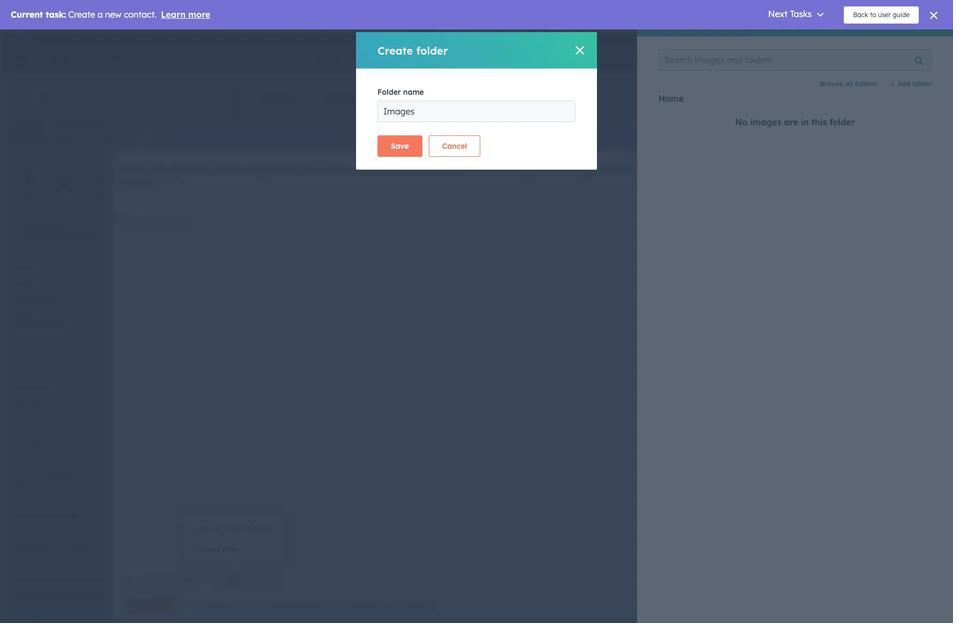 Task type: locate. For each thing, give the bounding box(es) containing it.
0 horizontal spatial a
[[151, 165, 156, 175]]

help button
[[762, 29, 780, 47]]

1 horizontal spatial this
[[492, 601, 505, 611]]

0 horizontal spatial studio
[[167, 217, 192, 227]]

1 date from the left
[[337, 153, 354, 161]]

actor
[[727, 127, 743, 135]]

note down artists
[[137, 131, 157, 142]]

hoc
[[466, 165, 483, 175]]

in
[[329, 601, 338, 611]]

i
[[305, 165, 309, 175]]

business inside popup button
[[346, 601, 378, 611]]

0 vertical spatial provation
[[836, 34, 868, 42]]

1 horizontal spatial create
[[309, 153, 335, 161]]

a left to-
[[229, 601, 233, 611]]

note
[[137, 131, 157, 142], [21, 194, 36, 202]]

call image
[[92, 176, 102, 186]]

column header
[[258, 410, 409, 434], [408, 410, 543, 434]]

entertainment
[[11, 293, 61, 303]]

caa.com
[[54, 136, 85, 146], [11, 261, 41, 271]]

creative
[[54, 114, 104, 130]]

1 horizontal spatial business
[[346, 601, 378, 611]]

days
[[381, 601, 399, 611]]

1 vertical spatial note
[[21, 194, 36, 202]]

their right some
[[649, 165, 667, 175]]

caa.com down the creative
[[54, 136, 85, 146]]

1 horizontal spatial provation
[[836, 34, 868, 42]]

2 - from the left
[[614, 165, 617, 175]]

caa.com up industry
[[11, 261, 41, 271]]

about
[[24, 227, 46, 236]]

2 their from the left
[[649, 165, 667, 175]]

last activity date --
[[579, 153, 649, 175]]

1 caa from the top
[[122, 165, 141, 175]]

note down note image
[[21, 194, 36, 202]]

1 their from the left
[[446, 165, 464, 175]]

about this company
[[24, 227, 99, 236]]

1 vertical spatial caa.com
[[11, 261, 41, 271]]

to right like at the top right of the page
[[557, 165, 565, 175]]

peterson
[[36, 322, 67, 332]]

0 horizontal spatial note
[[21, 194, 36, 202]]

save note button
[[126, 598, 174, 615]]

1 vertical spatial business
[[346, 601, 378, 611]]

2 caa from the top
[[122, 217, 138, 227]]

to
[[485, 165, 493, 175], [557, 165, 565, 175], [283, 601, 291, 611]]

notifications image
[[802, 34, 811, 44]]

create left to-
[[203, 601, 226, 611]]

provation right james peterson icon
[[836, 34, 868, 42]]

their down lifecycle on the top of the page
[[446, 165, 464, 175]]

menu item
[[713, 29, 716, 47]]

1 vertical spatial studio
[[167, 217, 192, 227]]

james peterson image
[[824, 33, 834, 43]]

a right is
[[151, 165, 156, 175]]

0 horizontal spatial their
[[446, 165, 464, 175]]

about this company button
[[0, 217, 217, 246]]

0 horizontal spatial provation
[[257, 165, 301, 175]]

date inside last activity date --
[[632, 153, 649, 161]]

of right some
[[639, 165, 647, 175]]

of right partner
[[248, 165, 255, 175]]

- left some
[[614, 165, 617, 175]]

owner
[[42, 310, 60, 318]]

create up should
[[309, 153, 335, 161]]

pm
[[347, 165, 359, 175]]

provation left i
[[257, 165, 301, 175]]

like
[[542, 165, 555, 175]]

create a
[[203, 601, 235, 611]]

martin sheen link
[[727, 113, 777, 123]]

save note
[[135, 602, 165, 610]]

(friday)
[[401, 601, 431, 611]]

upgrade image
[[664, 34, 674, 44]]

a
[[151, 165, 156, 175], [351, 165, 356, 175], [229, 601, 233, 611]]

date
[[337, 153, 354, 161], [632, 153, 649, 161]]

- down the activity
[[611, 165, 614, 175]]

Search search field
[[260, 388, 391, 408]]

1 horizontal spatial studio
[[894, 34, 915, 42]]

email
[[54, 194, 71, 202]]

-
[[611, 165, 614, 175], [614, 165, 617, 175]]

State/Region text field
[[11, 409, 217, 431]]

studio inside popup button
[[894, 34, 915, 42]]

date up set
[[337, 153, 354, 161]]

is
[[143, 165, 149, 175]]

this left type
[[492, 601, 505, 611]]

0 vertical spatial studio
[[894, 34, 915, 42]]

should
[[311, 165, 336, 175]]

provation
[[836, 34, 868, 42], [257, 165, 301, 175]]

this right "about"
[[48, 227, 62, 236]]

studio right brand
[[167, 217, 192, 227]]

business right the 3
[[346, 601, 378, 611]]

date up some
[[632, 153, 649, 161]]

set
[[338, 165, 349, 175]]

City text field
[[11, 375, 217, 397]]

lifecycle
[[443, 153, 479, 161]]

0 vertical spatial this
[[48, 227, 62, 236]]

overview link
[[245, 85, 311, 110]]

date inside 'create date 10/24/2023 1:00 pm cdt'
[[337, 153, 354, 161]]

objects
[[455, 601, 481, 611]]

creative artists agency
[[54, 114, 195, 130]]

note
[[152, 602, 165, 610]]

menu
[[657, 29, 932, 47]]

james peterson button
[[11, 317, 217, 334]]

code
[[31, 436, 46, 445]]

settings image
[[784, 34, 793, 44]]

choose existing image
[[194, 523, 275, 533]]

0 horizontal spatial this
[[48, 227, 62, 236]]

2 date from the left
[[632, 153, 649, 161]]

type
[[507, 601, 523, 611]]

associated
[[415, 601, 453, 611]]

if
[[509, 165, 514, 175]]

1 vertical spatial provation
[[257, 165, 301, 175]]

studio right design
[[894, 34, 915, 42]]

upload new
[[194, 545, 236, 554]]

number
[[11, 470, 35, 478]]

create for date
[[309, 153, 335, 161]]

notifications button
[[797, 29, 816, 47]]

0 horizontal spatial date
[[337, 153, 354, 161]]

meeting image
[[160, 176, 170, 186]]

this inside dropdown button
[[48, 227, 62, 236]]

2 horizontal spatial a
[[351, 165, 356, 175]]

provation design studio button
[[818, 29, 931, 47]]

1 horizontal spatial date
[[632, 153, 649, 161]]

business up more image
[[183, 165, 215, 175]]

note image
[[23, 176, 33, 186]]

1 vertical spatial create
[[203, 601, 226, 611]]

business
[[183, 165, 215, 175], [346, 601, 378, 611]]

this
[[48, 227, 62, 236], [492, 601, 505, 611]]

dialog
[[637, 29, 953, 623]]

1 horizontal spatial note
[[137, 131, 157, 142]]

create inside 'create date 10/24/2023 1:00 pm cdt'
[[309, 153, 335, 161]]

0 vertical spatial business
[[183, 165, 215, 175]]

mandy
[[735, 165, 762, 175]]

caa left brand
[[122, 217, 138, 227]]

0 vertical spatial create
[[309, 153, 335, 161]]

1 vertical spatial caa
[[122, 217, 138, 227]]

artists
[[108, 114, 147, 130]]

navigation
[[245, 84, 374, 111]]

0 horizontal spatial business
[[183, 165, 215, 175]]

marketing.
[[669, 165, 710, 175]]

0 vertical spatial caa
[[122, 165, 141, 175]]

create
[[309, 153, 335, 161], [203, 601, 226, 611]]

to right task at left bottom
[[283, 601, 291, 611]]

of
[[248, 165, 255, 175], [639, 165, 647, 175], [815, 165, 822, 175], [37, 470, 43, 478], [483, 601, 490, 611]]

caa up task icon at the top left
[[122, 165, 141, 175]]

settings link
[[782, 32, 795, 44]]

1 column header from the left
[[258, 410, 409, 434]]

0 horizontal spatial create
[[203, 601, 226, 611]]

studio
[[894, 34, 915, 42], [167, 217, 192, 227]]

0 horizontal spatial caa.com
[[11, 261, 41, 271]]

0 vertical spatial caa.com
[[54, 136, 85, 146]]

some of their marketing. from mandy nance, head of creative:
[[122, 165, 824, 188]]

a right set
[[351, 165, 356, 175]]

task
[[266, 601, 281, 611]]

menu containing provation design studio
[[657, 29, 932, 47]]

proud
[[158, 165, 181, 175]]

their inside some of their marketing. from mandy nance, head of creative:
[[649, 165, 667, 175]]

to left see
[[485, 165, 493, 175]]

caa
[[122, 165, 141, 175], [122, 217, 138, 227]]

1 horizontal spatial their
[[649, 165, 667, 175]]



Task type: describe. For each thing, give the bounding box(es) containing it.
overview
[[260, 93, 296, 102]]

create date 10/24/2023 1:00 pm cdt
[[288, 153, 375, 175]]

0 horizontal spatial to
[[283, 601, 291, 611]]

10/24/2023
[[288, 165, 329, 175]]

upgrade
[[676, 35, 706, 43]]

company owner
[[11, 310, 60, 318]]

search image
[[923, 57, 930, 65]]

caa for caa is a proud business partner of provation , i should set a quarterly meeting with their hoc to see if they'd like to reinvigorate
[[122, 165, 141, 175]]

more image
[[195, 176, 204, 186]]

calling icon button
[[717, 31, 735, 45]]

2 horizontal spatial to
[[557, 165, 565, 175]]

calling icon image
[[721, 34, 731, 43]]

agency
[[150, 114, 195, 130]]

of right objects
[[483, 601, 490, 611]]

upload new button
[[184, 539, 285, 560]]

james
[[11, 322, 34, 332]]

caa.com link
[[54, 132, 96, 148]]

task image
[[126, 176, 136, 186]]

marketplaces button
[[737, 29, 759, 47]]

1 vertical spatial this
[[492, 601, 505, 611]]

Postal code text field
[[11, 443, 217, 464]]

stage
[[481, 153, 502, 161]]

1:00
[[331, 165, 345, 175]]

exist.
[[525, 601, 543, 611]]

up
[[316, 601, 325, 611]]

companies link
[[9, 90, 58, 100]]

quarterly
[[358, 165, 392, 175]]

Number of employees text field
[[11, 477, 217, 494]]

task to follow up
[[264, 601, 327, 611]]

hubspot image
[[19, 32, 32, 44]]

number of employees
[[11, 470, 78, 478]]

navigation containing overview
[[245, 84, 374, 111]]

provation inside provation design studio popup button
[[836, 34, 868, 42]]

1 horizontal spatial caa.com
[[54, 136, 85, 146]]

martin
[[727, 113, 752, 123]]

sheen
[[754, 113, 777, 123]]

caa for caa brand studio
[[122, 217, 138, 227]]

activities link
[[311, 85, 373, 110]]

company
[[64, 227, 99, 236]]

existing
[[223, 523, 250, 533]]

brand
[[141, 217, 164, 227]]

state/region
[[11, 403, 52, 411]]

0 vertical spatial note
[[137, 131, 157, 142]]

add
[[912, 85, 927, 95]]

activities
[[326, 93, 358, 102]]

reinvigorate
[[567, 165, 615, 175]]

Description text field
[[11, 569, 217, 623]]

studio for provation design studio
[[894, 34, 915, 42]]

+
[[905, 85, 909, 95]]

choose existing image button
[[184, 517, 285, 539]]

nance,
[[764, 165, 790, 175]]

in 3 business days (friday)
[[329, 601, 431, 611]]

1 horizontal spatial to
[[485, 165, 493, 175]]

in 3 business days (friday) button
[[329, 600, 438, 613]]

company
[[11, 310, 40, 318]]

1 horizontal spatial a
[[229, 601, 233, 611]]

to-do
[[235, 601, 257, 611]]

creative:
[[122, 178, 156, 188]]

search button
[[917, 52, 936, 70]]

last
[[579, 153, 595, 161]]

Search HubSpot search field
[[795, 52, 926, 70]]

employees
[[45, 470, 78, 478]]

studio for caa brand studio
[[167, 217, 192, 227]]

upload
[[194, 545, 220, 554]]

partner
[[217, 165, 246, 175]]

james peterson
[[11, 322, 67, 332]]

tickets
[[258, 573, 288, 583]]

follow
[[293, 601, 314, 611]]

cdt
[[361, 165, 375, 175]]

to-do button
[[235, 600, 264, 613]]

lead
[[464, 165, 481, 175]]

caa brand studio
[[122, 217, 192, 227]]

industry
[[11, 281, 36, 289]]

of right number
[[37, 470, 43, 478]]

do
[[247, 601, 257, 611]]

hubspot link
[[13, 32, 40, 44]]

of right the "head"
[[815, 165, 822, 175]]

with
[[427, 165, 444, 175]]

to-
[[235, 601, 247, 611]]

no associated objects of this type exist.
[[402, 601, 543, 611]]

caa brand studio link
[[122, 217, 192, 227]]

more
[[180, 576, 199, 585]]

lifecycle stage lead
[[443, 153, 502, 175]]

postal code
[[11, 436, 46, 445]]

Annual revenue text field
[[11, 506, 217, 523]]

provation design studio
[[836, 34, 915, 42]]

entertainment button
[[11, 287, 217, 305]]

martin sheen actor
[[727, 113, 777, 135]]

create for a
[[203, 601, 226, 611]]

email image
[[58, 176, 67, 186]]

close image
[[932, 42, 940, 51]]

help image
[[766, 34, 776, 44]]

they'd
[[517, 165, 540, 175]]

3
[[340, 601, 344, 611]]

1 - from the left
[[611, 165, 614, 175]]

marketplaces image
[[743, 34, 753, 44]]

save
[[135, 602, 150, 610]]

Time zone text field
[[11, 536, 217, 557]]

activity
[[597, 153, 630, 161]]

design
[[869, 34, 892, 42]]

2 column header from the left
[[408, 410, 543, 434]]

head
[[792, 165, 813, 175]]

new
[[222, 545, 236, 554]]

meeting
[[394, 165, 425, 175]]



Task type: vqa. For each thing, say whether or not it's contained in the screenshot.
the Activities
yes



